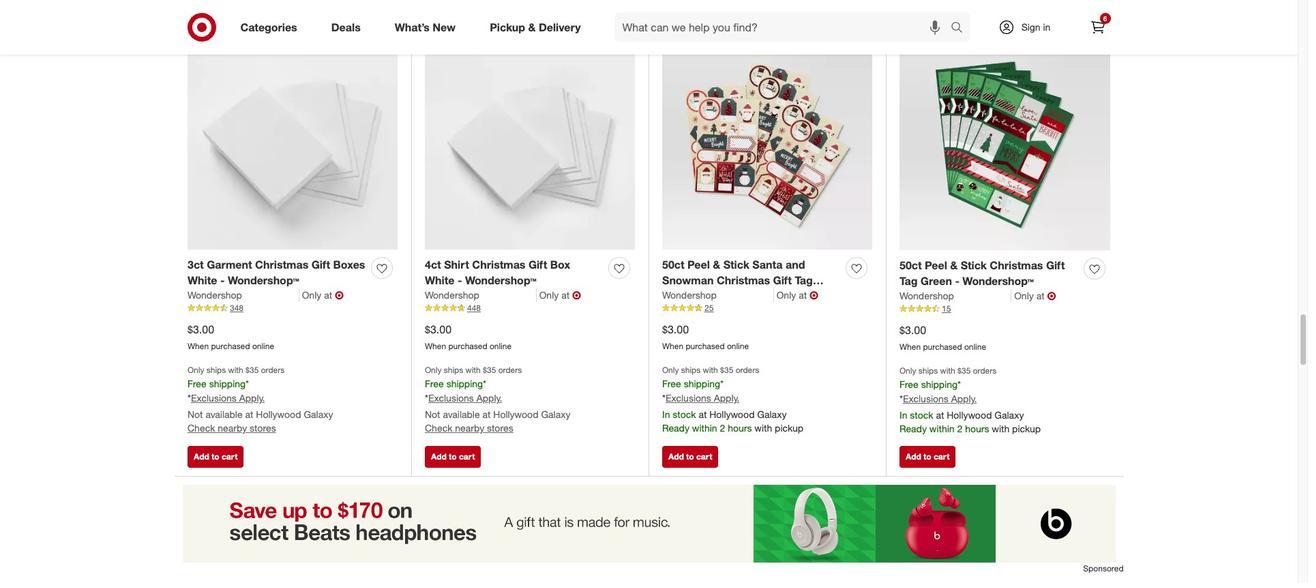 Task type: describe. For each thing, give the bounding box(es) containing it.
galaxy for 3ct garment christmas gift boxes white - wondershop™
[[304, 409, 333, 420]]

not for 4ct shirt christmas gift box white - wondershop™
[[425, 409, 440, 420]]

categories link
[[229, 12, 314, 42]]

to for 4ct shirt christmas gift box white - wondershop™
[[449, 452, 457, 462]]

add for 3ct garment christmas gift boxes white - wondershop™
[[194, 452, 209, 462]]

exclusions apply. link for 3ct garment christmas gift boxes white - wondershop™
[[191, 392, 265, 404]]

galaxy for 4ct shirt christmas gift box white - wondershop™
[[541, 409, 571, 420]]

¬ for 4ct shirt christmas gift box white - wondershop™
[[573, 289, 581, 302]]

search button
[[945, 12, 978, 45]]

white for 3ct
[[188, 274, 217, 287]]

wondershop™ inside '3ct garment christmas gift boxes white - wondershop™'
[[228, 274, 299, 287]]

available for 3ct garment christmas gift boxes white - wondershop™
[[206, 409, 243, 420]]

add to cart button for 50ct peel & stick christmas gift tag green - wondershop™
[[900, 446, 956, 468]]

christmas inside 4ct shirt christmas gift box white - wondershop™
[[472, 258, 526, 272]]

what's new
[[395, 20, 456, 34]]

- inside 50ct peel & stick santa and snowman christmas gift tag kraft - wondershop™
[[692, 289, 696, 303]]

wondershop link for 4ct shirt christmas gift box white - wondershop™
[[425, 289, 537, 302]]

with for 50ct peel & stick santa and snowman christmas gift tag kraft - wondershop™
[[703, 365, 718, 375]]

$3.00 for 50ct peel & stick santa and snowman christmas gift tag kraft - wondershop™
[[663, 323, 689, 337]]

gift inside 50ct peel & stick santa and snowman christmas gift tag kraft - wondershop™
[[774, 274, 792, 287]]

$35 for 4ct shirt christmas gift box white - wondershop™
[[483, 365, 496, 375]]

online for christmas
[[965, 342, 987, 352]]

$3.00 for 3ct garment christmas gift boxes white - wondershop™
[[188, 323, 214, 337]]

christmas inside '3ct garment christmas gift boxes white - wondershop™'
[[255, 258, 309, 272]]

$3.00 when purchased online for 50ct peel & stick christmas gift tag green - wondershop™
[[900, 324, 987, 352]]

hollywood for 4ct shirt christmas gift box white - wondershop™
[[494, 409, 539, 420]]

sponsored
[[1084, 564, 1124, 574]]

christmas inside 50ct peel & stick christmas gift tag green - wondershop™
[[990, 259, 1044, 272]]

with for 50ct peel & stick christmas gift tag green - wondershop™
[[941, 366, 956, 376]]

pickup for 50ct peel & stick santa and snowman christmas gift tag kraft - wondershop™
[[775, 422, 804, 434]]

ships for 50ct peel & stick christmas gift tag green - wondershop™
[[919, 366, 938, 376]]

0 horizontal spatial &
[[529, 20, 536, 34]]

kraft
[[663, 289, 689, 303]]

with for 4ct shirt christmas gift box white - wondershop™
[[466, 365, 481, 375]]

boxes
[[333, 258, 365, 272]]

in for 50ct peel & stick christmas gift tag green - wondershop™
[[900, 409, 908, 421]]

cart for 3ct garment christmas gift boxes white - wondershop™
[[222, 452, 238, 462]]

$35 for 3ct garment christmas gift boxes white - wondershop™
[[246, 365, 259, 375]]

stores for shirt
[[487, 422, 514, 434]]

hollywood for 50ct peel & stick christmas gift tag green - wondershop™
[[947, 409, 993, 421]]

exclusions apply. link for 50ct peel & stick santa and snowman christmas gift tag kraft - wondershop™
[[666, 392, 740, 404]]

green
[[921, 274, 953, 288]]

$35 for 50ct peel & stick christmas gift tag green - wondershop™
[[958, 366, 971, 376]]

shirt
[[444, 258, 469, 272]]

2 for christmas
[[720, 422, 726, 434]]

only ships with $35 orders free shipping * * exclusions apply. not available at hollywood galaxy check nearby stores for garment
[[188, 365, 333, 434]]

wondershop link for 50ct peel & stick christmas gift tag green - wondershop™
[[900, 289, 1012, 303]]

50ct for snowman
[[663, 258, 685, 272]]

snowman
[[663, 274, 714, 287]]

ships for 4ct shirt christmas gift box white - wondershop™
[[444, 365, 463, 375]]

¬ for 50ct peel & stick christmas gift tag green - wondershop™
[[1048, 289, 1057, 303]]

wondershop™ inside 50ct peel & stick santa and snowman christmas gift tag kraft - wondershop™
[[699, 289, 771, 303]]

when for 3ct garment christmas gift boxes white - wondershop™
[[188, 341, 209, 351]]

apply. for 3ct garment christmas gift boxes white - wondershop™
[[239, 392, 265, 404]]

cart for 50ct peel & stick santa and snowman christmas gift tag kraft - wondershop™
[[697, 452, 713, 462]]

- inside 50ct peel & stick christmas gift tag green - wondershop™
[[956, 274, 960, 288]]

stores for garment
[[250, 422, 276, 434]]

hollywood for 3ct garment christmas gift boxes white - wondershop™
[[256, 409, 301, 420]]

add to cart for 3ct garment christmas gift boxes white - wondershop™
[[194, 452, 238, 462]]

and
[[786, 258, 806, 272]]

exclusions for 50ct peel & stick christmas gift tag green - wondershop™
[[903, 393, 949, 405]]

wondershop link for 3ct garment christmas gift boxes white - wondershop™
[[188, 289, 299, 302]]

sign in
[[1022, 21, 1051, 33]]

free for 50ct peel & stick santa and snowman christmas gift tag kraft - wondershop™
[[663, 378, 682, 390]]

hours for green
[[966, 423, 990, 435]]

pickup & delivery
[[490, 20, 581, 34]]

when for 50ct peel & stick christmas gift tag green - wondershop™
[[900, 342, 921, 352]]

free for 3ct garment christmas gift boxes white - wondershop™
[[188, 378, 207, 390]]

4ct shirt christmas gift box white - wondershop™ link
[[425, 257, 603, 289]]

shipping for 3ct garment christmas gift boxes white - wondershop™
[[209, 378, 246, 390]]

448 link
[[425, 302, 635, 314]]

wondershop for 50ct peel & stick christmas gift tag green - wondershop™
[[900, 290, 955, 302]]

check for 4ct shirt christmas gift box white - wondershop™
[[425, 422, 453, 434]]

shipping for 50ct peel & stick santa and snowman christmas gift tag kraft - wondershop™
[[684, 378, 721, 390]]

wondershop for 4ct shirt christmas gift box white - wondershop™
[[425, 289, 480, 301]]

hours for christmas
[[728, 422, 752, 434]]

¬ for 50ct peel & stick santa and snowman christmas gift tag kraft - wondershop™
[[810, 289, 819, 302]]

orders for santa
[[736, 365, 760, 375]]

nearby for 4ct shirt christmas gift box white - wondershop™
[[455, 422, 485, 434]]

purchased for 50ct peel & stick christmas gift tag green - wondershop™
[[924, 342, 963, 352]]

to for 50ct peel & stick santa and snowman christmas gift tag kraft - wondershop™
[[687, 452, 694, 462]]

only at ¬ for santa
[[777, 289, 819, 302]]

exclusions for 3ct garment christmas gift boxes white - wondershop™
[[191, 392, 237, 404]]

gift inside '3ct garment christmas gift boxes white - wondershop™'
[[312, 258, 330, 272]]

add to cart button for 3ct garment christmas gift boxes white - wondershop™
[[188, 446, 244, 468]]

3ct garment christmas gift boxes white - wondershop™
[[188, 258, 365, 287]]

within for 50ct peel & stick santa and snowman christmas gift tag kraft - wondershop™
[[692, 422, 718, 434]]

3ct
[[188, 258, 204, 272]]

new
[[433, 20, 456, 34]]

only ships with $35 orders free shipping * * exclusions apply. in stock at  hollywood galaxy ready within 2 hours with pickup for christmas
[[663, 365, 804, 434]]

ready for 50ct peel & stick santa and snowman christmas gift tag kraft - wondershop™
[[663, 422, 690, 434]]

6 link
[[1083, 12, 1113, 42]]

ships for 3ct garment christmas gift boxes white - wondershop™
[[207, 365, 226, 375]]

50ct peel & stick santa and snowman christmas gift tag kraft - wondershop™ link
[[663, 257, 841, 303]]

add to cart button for 50ct peel & stick santa and snowman christmas gift tag kraft - wondershop™
[[663, 446, 719, 468]]

6
[[1104, 14, 1108, 23]]

¬ for 3ct garment christmas gift boxes white - wondershop™
[[335, 289, 344, 302]]

- inside '3ct garment christmas gift boxes white - wondershop™'
[[220, 274, 225, 287]]

christmas inside 50ct peel & stick santa and snowman christmas gift tag kraft - wondershop™
[[717, 274, 770, 287]]

only ships with $35 orders free shipping * * exclusions apply. in stock at  hollywood galaxy ready within 2 hours with pickup for green
[[900, 366, 1041, 435]]

348 link
[[188, 302, 398, 314]]



Task type: locate. For each thing, give the bounding box(es) containing it.
- inside 4ct shirt christmas gift box white - wondershop™
[[458, 274, 462, 287]]

1 horizontal spatial only ships with $35 orders free shipping * * exclusions apply. not available at hollywood galaxy check nearby stores
[[425, 365, 571, 434]]

cart for 4ct shirt christmas gift box white - wondershop™
[[459, 452, 475, 462]]

50ct up green at right top
[[900, 259, 922, 272]]

tag inside 50ct peel & stick christmas gift tag green - wondershop™
[[900, 274, 918, 288]]

1 stores from the left
[[250, 422, 276, 434]]

add to cart for 4ct shirt christmas gift box white - wondershop™
[[431, 452, 475, 462]]

1 horizontal spatial tag
[[900, 274, 918, 288]]

peel up the snowman
[[688, 258, 710, 272]]

online for box
[[490, 341, 512, 351]]

to
[[212, 1, 219, 11], [212, 452, 219, 462], [449, 452, 457, 462], [687, 452, 694, 462], [924, 452, 932, 462]]

check nearby stores button
[[188, 422, 276, 435], [425, 422, 514, 435]]

peel
[[688, 258, 710, 272], [925, 259, 948, 272]]

only at ¬ for christmas
[[1015, 289, 1057, 303]]

christmas
[[255, 258, 309, 272], [472, 258, 526, 272], [990, 259, 1044, 272], [717, 274, 770, 287]]

50ct peel & stick christmas gift tag green - wondershop™ link
[[900, 258, 1079, 289]]

0 horizontal spatial stick
[[724, 258, 750, 272]]

purchased down 348
[[211, 341, 250, 351]]

1 horizontal spatial stock
[[910, 409, 934, 421]]

wondershop link up 348
[[188, 289, 299, 302]]

$3.00 when purchased online for 3ct garment christmas gift boxes white - wondershop™
[[188, 323, 274, 351]]

wondershop™ up the 448
[[465, 274, 537, 287]]

wondershop up 348
[[188, 289, 242, 301]]

add to cart for 50ct peel & stick christmas gift tag green - wondershop™
[[906, 452, 950, 462]]

stick inside 50ct peel & stick santa and snowman christmas gift tag kraft - wondershop™
[[724, 258, 750, 272]]

garment
[[207, 258, 252, 272]]

galaxy
[[304, 409, 333, 420], [541, 409, 571, 420], [758, 409, 787, 420], [995, 409, 1025, 421]]

What can we help you find? suggestions appear below search field
[[615, 12, 954, 42]]

25 link
[[663, 302, 873, 314]]

0 horizontal spatial only ships with $35 orders free shipping * * exclusions apply. in stock at  hollywood galaxy ready within 2 hours with pickup
[[663, 365, 804, 434]]

stick for santa
[[724, 258, 750, 272]]

only at ¬ down 'and'
[[777, 289, 819, 302]]

wondershop
[[188, 289, 242, 301], [425, 289, 480, 301], [663, 289, 717, 301], [900, 290, 955, 302]]

cart for 50ct peel & stick christmas gift tag green - wondershop™
[[934, 452, 950, 462]]

- down the shirt
[[458, 274, 462, 287]]

white down '3ct' at the left top of page
[[188, 274, 217, 287]]

0 horizontal spatial ready
[[663, 422, 690, 434]]

gift down 'and'
[[774, 274, 792, 287]]

1 horizontal spatial not
[[425, 409, 440, 420]]

1 horizontal spatial stick
[[961, 259, 987, 272]]

2 check nearby stores button from the left
[[425, 422, 514, 435]]

only ships with $35 orders free shipping * * exclusions apply. not available at hollywood galaxy check nearby stores
[[188, 365, 333, 434], [425, 365, 571, 434]]

wondershop up the 448
[[425, 289, 480, 301]]

2 nearby from the left
[[455, 422, 485, 434]]

add
[[194, 1, 209, 11], [194, 452, 209, 462], [431, 452, 447, 462], [669, 452, 684, 462], [906, 452, 922, 462]]

$3.00 down green at right top
[[900, 324, 927, 337]]

50ct peel & stick santa and snowman christmas gift tag kraft - wondershop™ image
[[663, 39, 873, 250], [663, 39, 873, 250]]

$3.00 down kraft at the right of page
[[663, 323, 689, 337]]

$3.00 when purchased online down 348
[[188, 323, 274, 351]]

2 only ships with $35 orders free shipping * * exclusions apply. not available at hollywood galaxy check nearby stores from the left
[[425, 365, 571, 434]]

sign
[[1022, 21, 1041, 33]]

tag down 'and'
[[795, 274, 813, 287]]

check nearby stores button for 4ct shirt christmas gift box white - wondershop™
[[425, 422, 514, 435]]

4ct
[[425, 258, 441, 272]]

christmas up 348 link
[[255, 258, 309, 272]]

peel inside 50ct peel & stick christmas gift tag green - wondershop™
[[925, 259, 948, 272]]

1 horizontal spatial only ships with $35 orders free shipping * * exclusions apply. in stock at  hollywood galaxy ready within 2 hours with pickup
[[900, 366, 1041, 435]]

$3.00 when purchased online down 15
[[900, 324, 987, 352]]

pickup
[[490, 20, 525, 34]]

deals link
[[320, 12, 378, 42]]

1 horizontal spatial 2
[[958, 423, 963, 435]]

0 horizontal spatial tag
[[795, 274, 813, 287]]

tag
[[795, 274, 813, 287], [900, 274, 918, 288]]

hollywood
[[256, 409, 301, 420], [494, 409, 539, 420], [710, 409, 755, 420], [947, 409, 993, 421]]

add to cart button
[[188, 0, 244, 17], [188, 446, 244, 468], [425, 446, 481, 468], [663, 446, 719, 468], [900, 446, 956, 468]]

& right pickup
[[529, 20, 536, 34]]

50ct for tag
[[900, 259, 922, 272]]

$3.00 for 4ct shirt christmas gift box white - wondershop™
[[425, 323, 452, 337]]

1 horizontal spatial white
[[425, 274, 455, 287]]

1 horizontal spatial available
[[443, 409, 480, 420]]

nearby
[[218, 422, 247, 434], [455, 422, 485, 434]]

online down the 15 link
[[965, 342, 987, 352]]

purchased for 50ct peel & stick santa and snowman christmas gift tag kraft - wondershop™
[[686, 341, 725, 351]]

0 horizontal spatial 2
[[720, 422, 726, 434]]

in
[[1044, 21, 1051, 33]]

only at ¬ for boxes
[[302, 289, 344, 302]]

what's
[[395, 20, 430, 34]]

peel for green
[[925, 259, 948, 272]]

$3.00 when purchased online for 4ct shirt christmas gift box white - wondershop™
[[425, 323, 512, 351]]

when
[[188, 341, 209, 351], [425, 341, 446, 351], [663, 341, 684, 351], [900, 342, 921, 352]]

wondershop link up '25'
[[663, 289, 774, 302]]

galaxy for 50ct peel & stick santa and snowman christmas gift tag kraft - wondershop™
[[758, 409, 787, 420]]

white inside '3ct garment christmas gift boxes white - wondershop™'
[[188, 274, 217, 287]]

christmas up the 15 link
[[990, 259, 1044, 272]]

2 check from the left
[[425, 422, 453, 434]]

50ct peel & stick christmas gift tag green - wondershop™ image
[[900, 39, 1111, 250], [900, 39, 1111, 250]]

with
[[228, 365, 243, 375], [466, 365, 481, 375], [703, 365, 718, 375], [941, 366, 956, 376], [755, 422, 773, 434], [992, 423, 1010, 435]]

when for 4ct shirt christmas gift box white - wondershop™
[[425, 341, 446, 351]]

wondershop™
[[228, 274, 299, 287], [465, 274, 537, 287], [963, 274, 1035, 288], [699, 289, 771, 303]]

wondershop™ up the 15 link
[[963, 274, 1035, 288]]

& inside 50ct peel & stick christmas gift tag green - wondershop™
[[951, 259, 958, 272]]

santa
[[753, 258, 783, 272]]

stick left santa
[[724, 258, 750, 272]]

25
[[705, 303, 714, 313]]

$3.00 down '3ct' at the left top of page
[[188, 323, 214, 337]]

orders down the 15 link
[[974, 366, 997, 376]]

stock
[[673, 409, 696, 420], [910, 409, 934, 421]]

online
[[252, 341, 274, 351], [490, 341, 512, 351], [727, 341, 749, 351], [965, 342, 987, 352]]

$3.00 when purchased online for 50ct peel & stick santa and snowman christmas gift tag kraft - wondershop™
[[663, 323, 749, 351]]

orders down 25 link
[[736, 365, 760, 375]]

not
[[188, 409, 203, 420], [425, 409, 440, 420]]

tag inside 50ct peel & stick santa and snowman christmas gift tag kraft - wondershop™
[[795, 274, 813, 287]]

only ships with $35 orders free shipping * * exclusions apply. in stock at  hollywood galaxy ready within 2 hours with pickup
[[663, 365, 804, 434], [900, 366, 1041, 435]]

exclusions for 4ct shirt christmas gift box white - wondershop™
[[428, 392, 474, 404]]

3ct garment christmas gift boxes white - wondershop™ link
[[188, 257, 366, 289]]

50ct peel & stick christmas gift tag green - wondershop™
[[900, 259, 1065, 288]]

apply. for 50ct peel & stick christmas gift tag green - wondershop™
[[952, 393, 977, 405]]

shipping
[[209, 378, 246, 390], [447, 378, 483, 390], [684, 378, 721, 390], [922, 379, 958, 390]]

1 white from the left
[[188, 274, 217, 287]]

348
[[230, 303, 244, 313]]

1 available from the left
[[206, 409, 243, 420]]

orders down 348 link
[[261, 365, 285, 375]]

0 horizontal spatial in
[[663, 409, 670, 420]]

categories
[[241, 20, 297, 34]]

1 nearby from the left
[[218, 422, 247, 434]]

deals
[[331, 20, 361, 34]]

galaxy for 50ct peel & stick christmas gift tag green - wondershop™
[[995, 409, 1025, 421]]

- down the snowman
[[692, 289, 696, 303]]

free for 50ct peel & stick christmas gift tag green - wondershop™
[[900, 379, 919, 390]]

wondershop™ inside 4ct shirt christmas gift box white - wondershop™
[[465, 274, 537, 287]]

stock for 50ct peel & stick christmas gift tag green - wondershop™
[[910, 409, 934, 421]]

wondershop™ inside 50ct peel & stick christmas gift tag green - wondershop™
[[963, 274, 1035, 288]]

add for 4ct shirt christmas gift box white - wondershop™
[[431, 452, 447, 462]]

gift
[[312, 258, 330, 272], [529, 258, 547, 272], [1047, 259, 1065, 272], [774, 274, 792, 287]]

only at ¬ down 50ct peel & stick christmas gift tag green - wondershop™
[[1015, 289, 1057, 303]]

purchased for 3ct garment christmas gift boxes white - wondershop™
[[211, 341, 250, 351]]

2 available from the left
[[443, 409, 480, 420]]

cart
[[222, 1, 238, 11], [222, 452, 238, 462], [459, 452, 475, 462], [697, 452, 713, 462], [934, 452, 950, 462]]

exclusions apply. link for 4ct shirt christmas gift box white - wondershop™
[[428, 392, 502, 404]]

15 link
[[900, 303, 1111, 315]]

to for 50ct peel & stick christmas gift tag green - wondershop™
[[924, 452, 932, 462]]

orders down 448 link
[[499, 365, 522, 375]]

at
[[324, 289, 332, 301], [562, 289, 570, 301], [799, 289, 807, 301], [1037, 290, 1045, 302], [245, 409, 253, 420], [483, 409, 491, 420], [699, 409, 707, 420], [937, 409, 945, 421]]

0 horizontal spatial stock
[[673, 409, 696, 420]]

0 horizontal spatial nearby
[[218, 422, 247, 434]]

0 horizontal spatial available
[[206, 409, 243, 420]]

0 horizontal spatial stores
[[250, 422, 276, 434]]

wondershop for 50ct peel & stick santa and snowman christmas gift tag kraft - wondershop™
[[663, 289, 717, 301]]

only
[[302, 289, 322, 301], [540, 289, 559, 301], [777, 289, 797, 301], [1015, 290, 1034, 302], [188, 365, 204, 375], [425, 365, 442, 375], [663, 365, 679, 375], [900, 366, 917, 376]]

pickup & delivery link
[[478, 12, 598, 42]]

- down garment
[[220, 274, 225, 287]]

gift up the 15 link
[[1047, 259, 1065, 272]]

0 horizontal spatial within
[[692, 422, 718, 434]]

0 horizontal spatial only ships with $35 orders free shipping * * exclusions apply. not available at hollywood galaxy check nearby stores
[[188, 365, 333, 434]]

&
[[529, 20, 536, 34], [713, 258, 721, 272], [951, 259, 958, 272]]

apply. for 4ct shirt christmas gift box white - wondershop™
[[477, 392, 502, 404]]

only at ¬ down boxes
[[302, 289, 344, 302]]

exclusions apply. link
[[191, 392, 265, 404], [428, 392, 502, 404], [666, 392, 740, 404], [903, 393, 977, 405]]

$35
[[246, 365, 259, 375], [483, 365, 496, 375], [721, 365, 734, 375], [958, 366, 971, 376]]

exclusions apply. link for 50ct peel & stick christmas gift tag green - wondershop™
[[903, 393, 977, 405]]

stick up the 15 link
[[961, 259, 987, 272]]

white
[[188, 274, 217, 287], [425, 274, 455, 287]]

wondershop link up the 448
[[425, 289, 537, 302]]

2 white from the left
[[425, 274, 455, 287]]

christmas right the shirt
[[472, 258, 526, 272]]

stick for christmas
[[961, 259, 987, 272]]

wondershop link for 50ct peel & stick santa and snowman christmas gift tag kraft - wondershop™
[[663, 289, 774, 302]]

& inside 50ct peel & stick santa and snowman christmas gift tag kraft - wondershop™
[[713, 258, 721, 272]]

gift inside 50ct peel & stick christmas gift tag green - wondershop™
[[1047, 259, 1065, 272]]

purchased down '25'
[[686, 341, 725, 351]]

1 horizontal spatial within
[[930, 423, 955, 435]]

wondershop down the snowman
[[663, 289, 717, 301]]

1 horizontal spatial pickup
[[1013, 423, 1041, 435]]

christmas down santa
[[717, 274, 770, 287]]

1 horizontal spatial 50ct
[[900, 259, 922, 272]]

tag left green at right top
[[900, 274, 918, 288]]

4ct shirt christmas gift box white - wondershop™
[[425, 258, 571, 287]]

ready for 50ct peel & stick christmas gift tag green - wondershop™
[[900, 423, 927, 435]]

gift left boxes
[[312, 258, 330, 272]]

stick inside 50ct peel & stick christmas gift tag green - wondershop™
[[961, 259, 987, 272]]

50ct peel & stick santa and snowman christmas gift tag kraft - wondershop™
[[663, 258, 813, 303]]

orders
[[261, 365, 285, 375], [499, 365, 522, 375], [736, 365, 760, 375], [974, 366, 997, 376]]

to for 3ct garment christmas gift boxes white - wondershop™
[[212, 452, 219, 462]]

add to cart button for 4ct shirt christmas gift box white - wondershop™
[[425, 446, 481, 468]]

1 horizontal spatial check nearby stores button
[[425, 422, 514, 435]]

only at ¬ down box
[[540, 289, 581, 302]]

stick
[[724, 258, 750, 272], [961, 259, 987, 272]]

when for 50ct peel & stick santa and snowman christmas gift tag kraft - wondershop™
[[663, 341, 684, 351]]

1 only ships with $35 orders free shipping * * exclusions apply. not available at hollywood galaxy check nearby stores from the left
[[188, 365, 333, 434]]

available
[[206, 409, 243, 420], [443, 409, 480, 420]]

1 horizontal spatial peel
[[925, 259, 948, 272]]

within for 50ct peel & stick christmas gift tag green - wondershop™
[[930, 423, 955, 435]]

0 horizontal spatial not
[[188, 409, 203, 420]]

purchased down the 448
[[449, 341, 488, 351]]

only at ¬
[[302, 289, 344, 302], [540, 289, 581, 302], [777, 289, 819, 302], [1015, 289, 1057, 303]]

& up the snowman
[[713, 258, 721, 272]]

& for 50ct peel & stick christmas gift tag green - wondershop™
[[951, 259, 958, 272]]

peel up green at right top
[[925, 259, 948, 272]]

$3.00 down 4ct
[[425, 323, 452, 337]]

online down 348 link
[[252, 341, 274, 351]]

hollywood for 50ct peel & stick santa and snowman christmas gift tag kraft - wondershop™
[[710, 409, 755, 420]]

online down 448 link
[[490, 341, 512, 351]]

wondershop down green at right top
[[900, 290, 955, 302]]

2 for green
[[958, 423, 963, 435]]

advertisement region
[[174, 485, 1124, 563]]

$3.00 for 50ct peel & stick christmas gift tag green - wondershop™
[[900, 324, 927, 337]]

gift left box
[[529, 258, 547, 272]]

delivery
[[539, 20, 581, 34]]

apply. for 50ct peel & stick santa and snowman christmas gift tag kraft - wondershop™
[[714, 392, 740, 404]]

sign in link
[[987, 12, 1072, 42]]

1 horizontal spatial in
[[900, 409, 908, 421]]

0 horizontal spatial 50ct
[[663, 258, 685, 272]]

1 horizontal spatial hours
[[966, 423, 990, 435]]

online for boxes
[[252, 341, 274, 351]]

0 horizontal spatial hours
[[728, 422, 752, 434]]

stock for 50ct peel & stick santa and snowman christmas gift tag kraft - wondershop™
[[673, 409, 696, 420]]

check
[[188, 422, 215, 434], [425, 422, 453, 434]]

stores
[[250, 422, 276, 434], [487, 422, 514, 434]]

free for 4ct shirt christmas gift box white - wondershop™
[[425, 378, 444, 390]]

50ct
[[663, 258, 685, 272], [900, 259, 922, 272]]

wondershop link up 15
[[900, 289, 1012, 303]]

exclusions
[[191, 392, 237, 404], [428, 392, 474, 404], [666, 392, 712, 404], [903, 393, 949, 405]]

4ct shirt christmas gift box white - wondershop™ image
[[425, 39, 635, 250]]

what's new link
[[383, 12, 473, 42]]

2 not from the left
[[425, 409, 440, 420]]

0 horizontal spatial check
[[188, 422, 215, 434]]

50ct inside 50ct peel & stick santa and snowman christmas gift tag kraft - wondershop™
[[663, 258, 685, 272]]

2 stores from the left
[[487, 422, 514, 434]]

hours
[[728, 422, 752, 434], [966, 423, 990, 435]]

$3.00 when purchased online down '25'
[[663, 323, 749, 351]]

pickup
[[775, 422, 804, 434], [1013, 423, 1041, 435]]

15
[[942, 304, 951, 314]]

$3.00 when purchased online down the 448
[[425, 323, 512, 351]]

- right green at right top
[[956, 274, 960, 288]]

free
[[188, 378, 207, 390], [425, 378, 444, 390], [663, 378, 682, 390], [900, 379, 919, 390]]

orders for box
[[499, 365, 522, 375]]

peel inside 50ct peel & stick santa and snowman christmas gift tag kraft - wondershop™
[[688, 258, 710, 272]]

50ct inside 50ct peel & stick christmas gift tag green - wondershop™
[[900, 259, 922, 272]]

purchased down 15
[[924, 342, 963, 352]]

1 horizontal spatial check
[[425, 422, 453, 434]]

$3.00 when purchased online
[[188, 323, 274, 351], [425, 323, 512, 351], [663, 323, 749, 351], [900, 324, 987, 352]]

1 check from the left
[[188, 422, 215, 434]]

1 horizontal spatial nearby
[[455, 422, 485, 434]]

wondershop™ down santa
[[699, 289, 771, 303]]

1 not from the left
[[188, 409, 203, 420]]

online down 25 link
[[727, 341, 749, 351]]

add to cart
[[194, 1, 238, 11], [194, 452, 238, 462], [431, 452, 475, 462], [669, 452, 713, 462], [906, 452, 950, 462]]

within
[[692, 422, 718, 434], [930, 423, 955, 435]]

search
[[945, 22, 978, 35]]

& up green at right top
[[951, 259, 958, 272]]

apply.
[[239, 392, 265, 404], [477, 392, 502, 404], [714, 392, 740, 404], [952, 393, 977, 405]]

purchased
[[211, 341, 250, 351], [449, 341, 488, 351], [686, 341, 725, 351], [924, 342, 963, 352]]

add for 50ct peel & stick christmas gift tag green - wondershop™
[[906, 452, 922, 462]]

orders for boxes
[[261, 365, 285, 375]]

0 horizontal spatial peel
[[688, 258, 710, 272]]

check nearby stores button for 3ct garment christmas gift boxes white - wondershop™
[[188, 422, 276, 435]]

white down 4ct
[[425, 274, 455, 287]]

¬
[[335, 289, 344, 302], [573, 289, 581, 302], [810, 289, 819, 302], [1048, 289, 1057, 303]]

0 horizontal spatial check nearby stores button
[[188, 422, 276, 435]]

2 horizontal spatial &
[[951, 259, 958, 272]]

1 horizontal spatial ready
[[900, 423, 927, 435]]

1 horizontal spatial &
[[713, 258, 721, 272]]

peel for christmas
[[688, 258, 710, 272]]

wondershop™ down garment
[[228, 274, 299, 287]]

ready
[[663, 422, 690, 434], [900, 423, 927, 435]]

& for 50ct peel & stick santa and snowman christmas gift tag kraft - wondershop™
[[713, 258, 721, 272]]

0 horizontal spatial white
[[188, 274, 217, 287]]

ships
[[207, 365, 226, 375], [444, 365, 463, 375], [682, 365, 701, 375], [919, 366, 938, 376]]

$3.00
[[188, 323, 214, 337], [425, 323, 452, 337], [663, 323, 689, 337], [900, 324, 927, 337]]

-
[[220, 274, 225, 287], [458, 274, 462, 287], [956, 274, 960, 288], [692, 289, 696, 303]]

pickup for 50ct peel & stick christmas gift tag green - wondershop™
[[1013, 423, 1041, 435]]

only at ¬ for box
[[540, 289, 581, 302]]

448
[[467, 303, 481, 313]]

in for 50ct peel & stick santa and snowman christmas gift tag kraft - wondershop™
[[663, 409, 670, 420]]

check for 3ct garment christmas gift boxes white - wondershop™
[[188, 422, 215, 434]]

gift inside 4ct shirt christmas gift box white - wondershop™
[[529, 258, 547, 272]]

white for 4ct
[[425, 274, 455, 287]]

in
[[663, 409, 670, 420], [900, 409, 908, 421]]

box
[[550, 258, 571, 272]]

50ct up the snowman
[[663, 258, 685, 272]]

wondershop link
[[188, 289, 299, 302], [425, 289, 537, 302], [663, 289, 774, 302], [900, 289, 1012, 303]]

0 horizontal spatial pickup
[[775, 422, 804, 434]]

2
[[720, 422, 726, 434], [958, 423, 963, 435]]

white inside 4ct shirt christmas gift box white - wondershop™
[[425, 274, 455, 287]]

3ct garment christmas gift boxes white - wondershop™ image
[[188, 39, 398, 250]]

1 horizontal spatial stores
[[487, 422, 514, 434]]

1 check nearby stores button from the left
[[188, 422, 276, 435]]

*
[[246, 378, 249, 390], [483, 378, 487, 390], [721, 378, 724, 390], [958, 379, 961, 390], [188, 392, 191, 404], [425, 392, 428, 404], [663, 392, 666, 404], [900, 393, 903, 405]]



Task type: vqa. For each thing, say whether or not it's contained in the screenshot.
Add "to"
no



